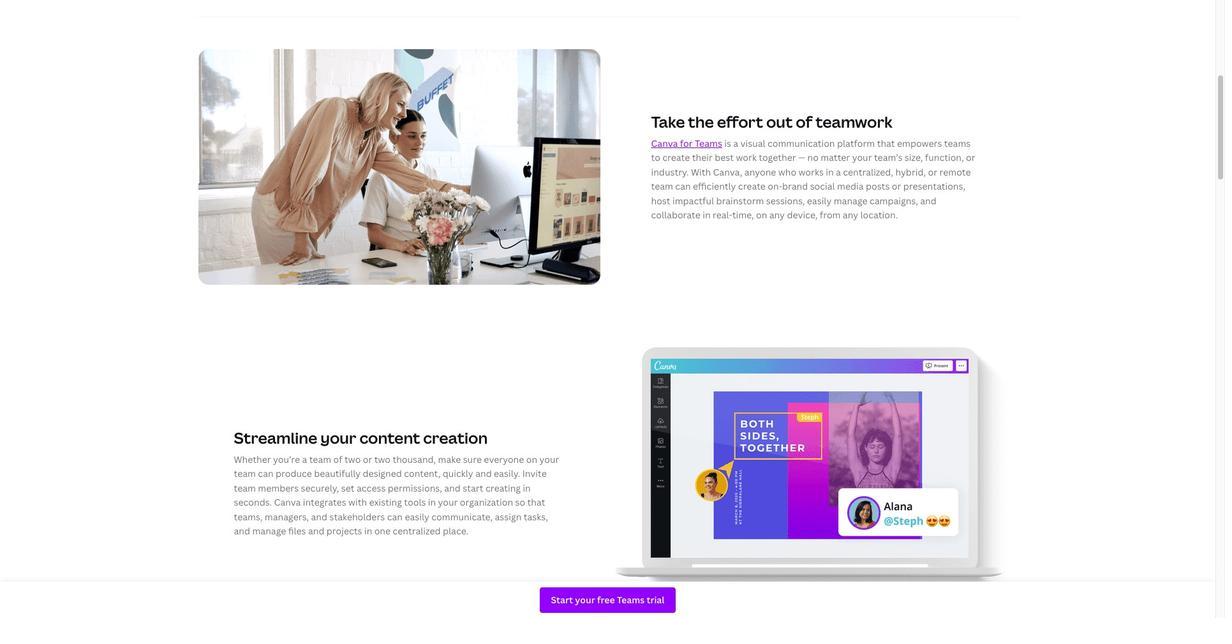 Task type: locate. For each thing, give the bounding box(es) containing it.
team inside is a visual communication platform that empowers teams to create their best work together — no matter your team's size, function, or industry. with canva, anyone who works in a centralized, hybrid, or remote team can efficiently create on-brand social media posts or presentations, host impactful brainstorm sessions, easily manage campaigns, and collaborate in real-time, on any device, from any location.
[[652, 180, 674, 192]]

creation
[[424, 427, 488, 448]]

can up the impactful
[[676, 180, 691, 192]]

a inside streamline your content creation whether you're a team of two or two thousand, make sure everyone on your team can produce beautifully designed content, quickly and easily. invite team members securely, set access permissions, and start creating in seconds. canva integrates with existing tools in your organization so that teams, managers, and stakeholders can easily communicate, assign tasks, and manage files and projects in one centralized place.
[[302, 453, 307, 465]]

whether
[[234, 453, 271, 465]]

0 vertical spatial a
[[734, 137, 739, 149]]

your up invite
[[540, 453, 560, 465]]

best
[[715, 152, 734, 164]]

on right time,
[[757, 209, 768, 221]]

on up invite
[[527, 453, 538, 465]]

a up produce
[[302, 453, 307, 465]]

in
[[826, 166, 834, 178], [703, 209, 711, 221], [523, 482, 531, 494], [428, 496, 436, 508], [365, 525, 372, 537]]

easily inside streamline your content creation whether you're a team of two or two thousand, make sure everyone on your team can produce beautifully designed content, quickly and easily. invite team members securely, set access permissions, and start creating in seconds. canva integrates with existing tools in your organization so that teams, managers, and stakeholders can easily communicate, assign tasks, and manage files and projects in one centralized place.
[[405, 511, 430, 523]]

and down presentations,
[[921, 194, 937, 207]]

size,
[[905, 152, 924, 164]]

1 horizontal spatial of
[[796, 111, 813, 132]]

0 horizontal spatial easily
[[405, 511, 430, 523]]

1 vertical spatial that
[[528, 496, 546, 508]]

0 vertical spatial can
[[676, 180, 691, 192]]

from
[[820, 209, 841, 221]]

on inside is a visual communication platform that empowers teams to create their best work together — no matter your team's size, function, or industry. with canva, anyone who works in a centralized, hybrid, or remote team can efficiently create on-brand social media posts or presentations, host impactful brainstorm sessions, easily manage campaigns, and collaborate in real-time, on any device, from any location.
[[757, 209, 768, 221]]

for
[[680, 137, 693, 149]]

0 vertical spatial on
[[757, 209, 768, 221]]

content
[[360, 427, 420, 448]]

any right from
[[843, 209, 859, 221]]

of up beautifully
[[334, 453, 343, 465]]

that
[[878, 137, 896, 149], [528, 496, 546, 508]]

1 horizontal spatial that
[[878, 137, 896, 149]]

and down quickly
[[445, 482, 461, 494]]

that up 'tasks,'
[[528, 496, 546, 508]]

canva,
[[714, 166, 743, 178]]

0 horizontal spatial on
[[527, 453, 538, 465]]

or down teams
[[967, 152, 976, 164]]

is a visual communication platform that empowers teams to create their best work together — no matter your team's size, function, or industry. with canva, anyone who works in a centralized, hybrid, or remote team can efficiently create on-brand social media posts or presentations, host impactful brainstorm sessions, easily manage campaigns, and collaborate in real-time, on any device, from any location.
[[652, 137, 976, 221]]

manage down managers,
[[252, 525, 286, 537]]

in right tools
[[428, 496, 436, 508]]

a down 'matter'
[[836, 166, 841, 178]]

sessions,
[[767, 194, 805, 207]]

1 horizontal spatial two
[[375, 453, 391, 465]]

teams,
[[234, 511, 263, 523]]

campaigns,
[[870, 194, 919, 207]]

manage
[[834, 194, 868, 207], [252, 525, 286, 537]]

sure
[[463, 453, 482, 465]]

create up the industry.
[[663, 152, 690, 164]]

0 horizontal spatial a
[[302, 453, 307, 465]]

can
[[676, 180, 691, 192], [258, 468, 274, 480], [387, 511, 403, 523]]

two up beautifully
[[345, 453, 361, 465]]

1 vertical spatial canva
[[274, 496, 301, 508]]

stakeholders
[[330, 511, 385, 523]]

canva for teams
[[652, 137, 723, 149]]

of
[[796, 111, 813, 132], [334, 453, 343, 465]]

1 horizontal spatial canva
[[652, 137, 678, 149]]

tools
[[404, 496, 426, 508]]

can down existing
[[387, 511, 403, 523]]

integrates
[[303, 496, 346, 508]]

take the effort out of teamwork
[[652, 111, 893, 132]]

with
[[692, 166, 711, 178]]

on
[[757, 209, 768, 221], [527, 453, 538, 465]]

team
[[652, 180, 674, 192], [309, 453, 331, 465], [234, 468, 256, 480], [234, 482, 256, 494]]

efficiently
[[693, 180, 736, 192]]

a
[[734, 137, 739, 149], [836, 166, 841, 178], [302, 453, 307, 465]]

0 horizontal spatial manage
[[252, 525, 286, 537]]

manage down media at the right top
[[834, 194, 868, 207]]

1 vertical spatial manage
[[252, 525, 286, 537]]

to
[[652, 152, 661, 164]]

0 vertical spatial canva
[[652, 137, 678, 149]]

0 vertical spatial create
[[663, 152, 690, 164]]

a right the is
[[734, 137, 739, 149]]

1 horizontal spatial easily
[[808, 194, 832, 207]]

1 horizontal spatial on
[[757, 209, 768, 221]]

and down integrates
[[311, 511, 328, 523]]

or
[[967, 152, 976, 164], [929, 166, 938, 178], [892, 180, 902, 192], [363, 453, 372, 465]]

two
[[345, 453, 361, 465], [375, 453, 391, 465]]

presentations,
[[904, 180, 966, 192]]

1 vertical spatial on
[[527, 453, 538, 465]]

create
[[663, 152, 690, 164], [739, 180, 766, 192]]

0 horizontal spatial two
[[345, 453, 361, 465]]

your up centralized,
[[853, 152, 873, 164]]

brainstorm
[[717, 194, 765, 207]]

canva up to
[[652, 137, 678, 149]]

1 vertical spatial a
[[836, 166, 841, 178]]

1 vertical spatial of
[[334, 453, 343, 465]]

on inside streamline your content creation whether you're a team of two or two thousand, make sure everyone on your team can produce beautifully designed content, quickly and easily. invite team members securely, set access permissions, and start creating in seconds. canva integrates with existing tools in your organization so that teams, managers, and stakeholders can easily communicate, assign tasks, and manage files and projects in one centralized place.
[[527, 453, 538, 465]]

0 vertical spatial easily
[[808, 194, 832, 207]]

of up communication
[[796, 111, 813, 132]]

and
[[921, 194, 937, 207], [476, 468, 492, 480], [445, 482, 461, 494], [311, 511, 328, 523], [234, 525, 250, 537], [308, 525, 325, 537]]

so
[[516, 496, 526, 508]]

centralized
[[393, 525, 441, 537]]

1 two from the left
[[345, 453, 361, 465]]

0 horizontal spatial that
[[528, 496, 546, 508]]

team up beautifully
[[309, 453, 331, 465]]

team up host
[[652, 180, 674, 192]]

any down sessions,
[[770, 209, 785, 221]]

0 vertical spatial manage
[[834, 194, 868, 207]]

0 horizontal spatial of
[[334, 453, 343, 465]]

1 horizontal spatial manage
[[834, 194, 868, 207]]

media
[[838, 180, 864, 192]]

2 horizontal spatial can
[[676, 180, 691, 192]]

0 horizontal spatial canva
[[274, 496, 301, 508]]

2 two from the left
[[375, 453, 391, 465]]

0 horizontal spatial can
[[258, 468, 274, 480]]

works
[[799, 166, 824, 178]]

easily up the centralized
[[405, 511, 430, 523]]

everyone
[[484, 453, 524, 465]]

function,
[[926, 152, 965, 164]]

two up the designed
[[375, 453, 391, 465]]

communication
[[768, 137, 835, 149]]

teams
[[695, 137, 723, 149]]

canva inside streamline your content creation whether you're a team of two or two thousand, make sure everyone on your team can produce beautifully designed content, quickly and easily. invite team members securely, set access permissions, and start creating in seconds. canva integrates with existing tools in your organization so that teams, managers, and stakeholders can easily communicate, assign tasks, and manage files and projects in one centralized place.
[[274, 496, 301, 508]]

1 vertical spatial create
[[739, 180, 766, 192]]

your
[[853, 152, 873, 164], [321, 427, 357, 448], [540, 453, 560, 465], [438, 496, 458, 508]]

1 vertical spatial easily
[[405, 511, 430, 523]]

teamwork
[[816, 111, 893, 132]]

and right files
[[308, 525, 325, 537]]

1 horizontal spatial create
[[739, 180, 766, 192]]

0 vertical spatial that
[[878, 137, 896, 149]]

streamline
[[234, 427, 317, 448]]

or up the designed
[[363, 453, 372, 465]]

of inside streamline your content creation whether you're a team of two or two thousand, make sure everyone on your team can produce beautifully designed content, quickly and easily. invite team members securely, set access permissions, and start creating in seconds. canva integrates with existing tools in your organization so that teams, managers, and stakeholders can easily communicate, assign tasks, and manage files and projects in one centralized place.
[[334, 453, 343, 465]]

anyone
[[745, 166, 777, 178]]

can up members on the left of the page
[[258, 468, 274, 480]]

platform
[[838, 137, 876, 149]]

permissions,
[[388, 482, 442, 494]]

creating
[[486, 482, 521, 494]]

2 vertical spatial can
[[387, 511, 403, 523]]

or up presentations,
[[929, 166, 938, 178]]

2 any from the left
[[843, 209, 859, 221]]

easily down social
[[808, 194, 832, 207]]

easily
[[808, 194, 832, 207], [405, 511, 430, 523]]

canva up managers,
[[274, 496, 301, 508]]

make
[[438, 453, 461, 465]]

that up team's
[[878, 137, 896, 149]]

create down anyone
[[739, 180, 766, 192]]

0 horizontal spatial any
[[770, 209, 785, 221]]

files
[[288, 525, 306, 537]]

take
[[652, 111, 685, 132]]

in down 'matter'
[[826, 166, 834, 178]]

communicate,
[[432, 511, 493, 523]]

2 vertical spatial a
[[302, 453, 307, 465]]

1 horizontal spatial any
[[843, 209, 859, 221]]

team down whether
[[234, 468, 256, 480]]

1 horizontal spatial can
[[387, 511, 403, 523]]

industry.
[[652, 166, 689, 178]]

teams
[[945, 137, 971, 149]]

visual
[[741, 137, 766, 149]]

0 vertical spatial of
[[796, 111, 813, 132]]

quickly
[[443, 468, 474, 480]]



Task type: describe. For each thing, give the bounding box(es) containing it.
brand
[[783, 180, 808, 192]]

place.
[[443, 525, 469, 537]]

content,
[[404, 468, 441, 480]]

or up campaigns,
[[892, 180, 902, 192]]

their
[[693, 152, 713, 164]]

tasks,
[[524, 511, 548, 523]]

work
[[736, 152, 757, 164]]

—
[[799, 152, 806, 164]]

organization
[[460, 496, 513, 508]]

team up seconds.
[[234, 482, 256, 494]]

2 horizontal spatial a
[[836, 166, 841, 178]]

in left real-
[[703, 209, 711, 221]]

securely,
[[301, 482, 339, 494]]

canva for teams link
[[652, 137, 723, 149]]

remote
[[940, 166, 972, 178]]

in left one on the bottom left of the page
[[365, 525, 372, 537]]

centralized,
[[844, 166, 894, 178]]

beautifully
[[314, 468, 361, 480]]

social
[[811, 180, 836, 192]]

set
[[341, 482, 355, 494]]

access
[[357, 482, 386, 494]]

thousand,
[[393, 453, 436, 465]]

host
[[652, 194, 671, 207]]

location.
[[861, 209, 899, 221]]

streamline your content creation whether you're a team of two or two thousand, make sure everyone on your team can produce beautifully designed content, quickly and easily. invite team members securely, set access permissions, and start creating in seconds. canva integrates with existing tools in your organization so that teams, managers, and stakeholders can easily communicate, assign tasks, and manage files and projects in one centralized place.
[[234, 427, 560, 537]]

and inside is a visual communication platform that empowers teams to create their best work together — no matter your team's size, function, or industry. with canva, anyone who works in a centralized, hybrid, or remote team can efficiently create on-brand social media posts or presentations, host impactful brainstorm sessions, easily manage campaigns, and collaborate in real-time, on any device, from any location.
[[921, 194, 937, 207]]

seconds.
[[234, 496, 272, 508]]

1 vertical spatial can
[[258, 468, 274, 480]]

device,
[[788, 209, 818, 221]]

together
[[759, 152, 797, 164]]

is
[[725, 137, 732, 149]]

effort
[[717, 111, 764, 132]]

start
[[463, 482, 484, 494]]

and up start
[[476, 468, 492, 480]]

and down teams,
[[234, 525, 250, 537]]

with
[[349, 496, 367, 508]]

managers,
[[265, 511, 309, 523]]

out
[[767, 111, 793, 132]]

team's
[[875, 152, 903, 164]]

assign
[[495, 511, 522, 523]]

the
[[688, 111, 714, 132]]

0 horizontal spatial create
[[663, 152, 690, 164]]

easily.
[[494, 468, 521, 480]]

1 horizontal spatial a
[[734, 137, 739, 149]]

empowers
[[898, 137, 943, 149]]

or inside streamline your content creation whether you're a team of two or two thousand, make sure everyone on your team can produce beautifully designed content, quickly and easily. invite team members securely, set access permissions, and start creating in seconds. canva integrates with existing tools in your organization so that teams, managers, and stakeholders can easily communicate, assign tasks, and manage files and projects in one centralized place.
[[363, 453, 372, 465]]

1 any from the left
[[770, 209, 785, 221]]

produce
[[276, 468, 312, 480]]

real-
[[713, 209, 733, 221]]

members
[[258, 482, 299, 494]]

impactful
[[673, 194, 714, 207]]

collaborate
[[652, 209, 701, 221]]

projects
[[327, 525, 362, 537]]

matter
[[821, 152, 851, 164]]

manage inside streamline your content creation whether you're a team of two or two thousand, make sure everyone on your team can produce beautifully designed content, quickly and easily. invite team members securely, set access permissions, and start creating in seconds. canva integrates with existing tools in your organization so that teams, managers, and stakeholders can easily communicate, assign tasks, and manage files and projects in one centralized place.
[[252, 525, 286, 537]]

hybrid,
[[896, 166, 927, 178]]

invite
[[523, 468, 547, 480]]

manage inside is a visual communication platform that empowers teams to create their best work together — no matter your team's size, function, or industry. with canva, anyone who works in a centralized, hybrid, or remote team can efficiently create on-brand social media posts or presentations, host impactful brainstorm sessions, easily manage campaigns, and collaborate in real-time, on any device, from any location.
[[834, 194, 868, 207]]

who
[[779, 166, 797, 178]]

your up "communicate,"
[[438, 496, 458, 508]]

one
[[375, 525, 391, 537]]

on-
[[768, 180, 783, 192]]

that inside streamline your content creation whether you're a team of two or two thousand, make sure everyone on your team can produce beautifully designed content, quickly and easily. invite team members securely, set access permissions, and start creating in seconds. canva integrates with existing tools in your organization so that teams, managers, and stakeholders can easily communicate, assign tasks, and manage files and projects in one centralized place.
[[528, 496, 546, 508]]

easily inside is a visual communication platform that empowers teams to create their best work together — no matter your team's size, function, or industry. with canva, anyone who works in a centralized, hybrid, or remote team can efficiently create on-brand social media posts or presentations, host impactful brainstorm sessions, easily manage campaigns, and collaborate in real-time, on any device, from any location.
[[808, 194, 832, 207]]

your up beautifully
[[321, 427, 357, 448]]

that inside is a visual communication platform that empowers teams to create their best work together — no matter your team's size, function, or industry. with canva, anyone who works in a centralized, hybrid, or remote team can efficiently create on-brand social media posts or presentations, host impactful brainstorm sessions, easily manage campaigns, and collaborate in real-time, on any device, from any location.
[[878, 137, 896, 149]]

in up so at the bottom of the page
[[523, 482, 531, 494]]

you're
[[273, 453, 300, 465]]

your inside is a visual communication platform that empowers teams to create their best work together — no matter your team's size, function, or industry. with canva, anyone who works in a centralized, hybrid, or remote team can efficiently create on-brand social media posts or presentations, host impactful brainstorm sessions, easily manage campaigns, and collaborate in real-time, on any device, from any location.
[[853, 152, 873, 164]]

time,
[[733, 209, 754, 221]]

existing
[[369, 496, 402, 508]]

posts
[[866, 180, 890, 192]]

no
[[808, 152, 819, 164]]

can inside is a visual communication platform that empowers teams to create their best work together — no matter your team's size, function, or industry. with canva, anyone who works in a centralized, hybrid, or remote team can efficiently create on-brand social media posts or presentations, host impactful brainstorm sessions, easily manage campaigns, and collaborate in real-time, on any device, from any location.
[[676, 180, 691, 192]]

designed
[[363, 468, 402, 480]]



Task type: vqa. For each thing, say whether or not it's contained in the screenshot.
members
yes



